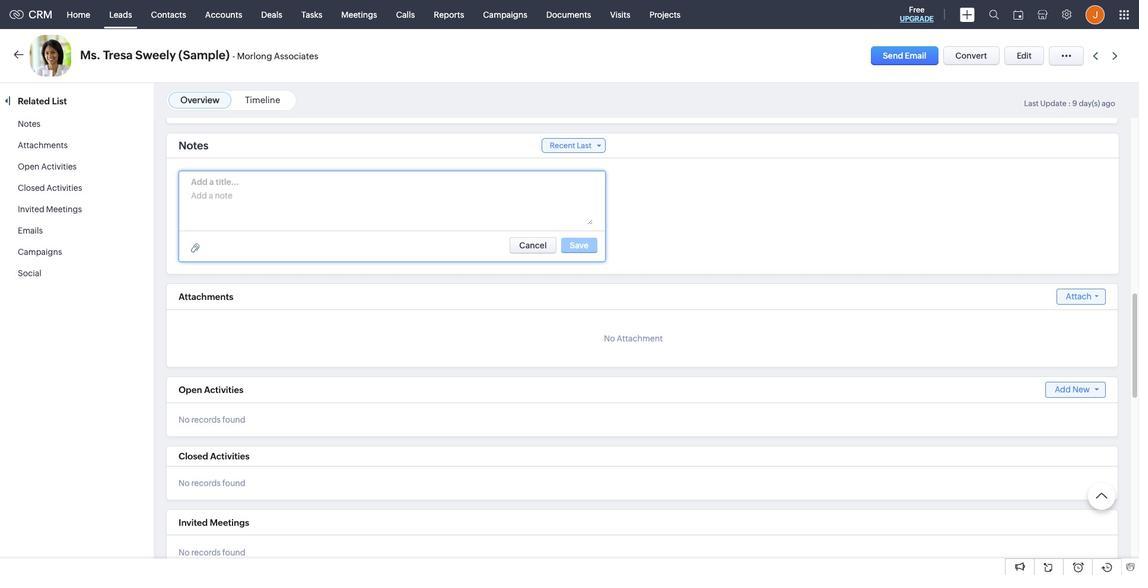 Task type: describe. For each thing, give the bounding box(es) containing it.
deals link
[[252, 0, 292, 29]]

0 vertical spatial invited
[[18, 205, 44, 214]]

crm
[[28, 8, 53, 21]]

records for invited
[[191, 548, 221, 558]]

Add a note text field
[[191, 189, 593, 225]]

1 horizontal spatial attachments
[[179, 292, 233, 302]]

no attachment
[[604, 334, 663, 343]]

profile image
[[1086, 5, 1105, 24]]

:
[[1068, 99, 1071, 108]]

9
[[1072, 99, 1077, 108]]

upgrade
[[900, 15, 934, 23]]

tasks
[[301, 10, 322, 19]]

related
[[18, 96, 50, 106]]

accounts
[[205, 10, 242, 19]]

0 horizontal spatial closed activities
[[18, 183, 82, 193]]

contacts link
[[142, 0, 196, 29]]

morlong
[[237, 51, 272, 61]]

social link
[[18, 269, 41, 278]]

create menu element
[[953, 0, 982, 29]]

edit
[[1017, 51, 1032, 61]]

home
[[67, 10, 90, 19]]

1 vertical spatial invited
[[179, 518, 208, 528]]

free upgrade
[[900, 5, 934, 23]]

overview
[[180, 95, 220, 105]]

0 horizontal spatial meetings
[[46, 205, 82, 214]]

0 vertical spatial open activities
[[18, 162, 77, 171]]

attachment
[[617, 334, 663, 343]]

list
[[52, 96, 67, 106]]

emails
[[18, 226, 43, 236]]

-
[[232, 51, 235, 61]]

visits
[[610, 10, 630, 19]]

tresa
[[103, 48, 133, 62]]

1 vertical spatial last
[[577, 141, 591, 150]]

send
[[883, 51, 903, 61]]

related list
[[18, 96, 69, 106]]

previous record image
[[1093, 52, 1098, 60]]

timeline link
[[245, 95, 280, 105]]

no records found for activities
[[179, 479, 245, 488]]

visits link
[[601, 0, 640, 29]]

leads link
[[100, 0, 142, 29]]

reports
[[434, 10, 464, 19]]

free
[[909, 5, 925, 14]]

0 vertical spatial open
[[18, 162, 39, 171]]

send email
[[883, 51, 926, 61]]

documents
[[546, 10, 591, 19]]

profile element
[[1079, 0, 1112, 29]]

email
[[905, 51, 926, 61]]

1 horizontal spatial closed activities
[[179, 451, 250, 462]]

1 horizontal spatial open activities
[[179, 385, 243, 395]]

calls link
[[387, 0, 424, 29]]

next record image
[[1112, 52, 1120, 60]]

0 horizontal spatial invited meetings
[[18, 205, 82, 214]]

tasks link
[[292, 0, 332, 29]]

timeline
[[245, 95, 280, 105]]

ms. tresa sweely (sample) - morlong associates
[[80, 48, 318, 62]]

recent
[[550, 141, 575, 150]]

Add a title... text field
[[191, 176, 280, 188]]

0 vertical spatial closed
[[18, 183, 45, 193]]

projects
[[649, 10, 681, 19]]

associates
[[274, 51, 318, 61]]



Task type: vqa. For each thing, say whether or not it's contained in the screenshot.
Layout
no



Task type: locate. For each thing, give the bounding box(es) containing it.
(sample)
[[178, 48, 230, 62]]

no
[[604, 334, 615, 343], [179, 415, 190, 425], [179, 479, 190, 488], [179, 548, 190, 558]]

0 horizontal spatial notes
[[18, 119, 40, 129]]

campaigns right "reports" link
[[483, 10, 527, 19]]

2 no records found from the top
[[179, 479, 245, 488]]

ms.
[[80, 48, 100, 62]]

3 records from the top
[[191, 548, 221, 558]]

no records found
[[179, 415, 245, 425], [179, 479, 245, 488], [179, 548, 245, 558]]

meetings link
[[332, 0, 387, 29]]

None button
[[510, 237, 556, 254]]

closed
[[18, 183, 45, 193], [179, 451, 208, 462]]

closed activities
[[18, 183, 82, 193], [179, 451, 250, 462]]

notes
[[18, 119, 40, 129], [179, 139, 208, 152]]

day(s)
[[1079, 99, 1100, 108]]

closed activities link
[[18, 183, 82, 193]]

0 vertical spatial invited meetings
[[18, 205, 82, 214]]

1 horizontal spatial open
[[179, 385, 202, 395]]

deals
[[261, 10, 282, 19]]

campaigns link down emails
[[18, 247, 62, 257]]

1 horizontal spatial notes
[[179, 139, 208, 152]]

last left update
[[1024, 99, 1039, 108]]

0 horizontal spatial closed
[[18, 183, 45, 193]]

1 vertical spatial meetings
[[46, 205, 82, 214]]

open activities
[[18, 162, 77, 171], [179, 385, 243, 395]]

last right the recent
[[577, 141, 591, 150]]

0 vertical spatial closed activities
[[18, 183, 82, 193]]

1 vertical spatial records
[[191, 479, 221, 488]]

0 vertical spatial no records found
[[179, 415, 245, 425]]

crm link
[[9, 8, 53, 21]]

search image
[[989, 9, 999, 20]]

leads
[[109, 10, 132, 19]]

1 vertical spatial no records found
[[179, 479, 245, 488]]

2 vertical spatial meetings
[[210, 518, 249, 528]]

attach
[[1066, 292, 1092, 301]]

meetings
[[341, 10, 377, 19], [46, 205, 82, 214], [210, 518, 249, 528]]

campaigns down emails
[[18, 247, 62, 257]]

records
[[191, 415, 221, 425], [191, 479, 221, 488], [191, 548, 221, 558]]

2 records from the top
[[191, 479, 221, 488]]

0 vertical spatial campaigns
[[483, 10, 527, 19]]

add
[[1055, 385, 1071, 395]]

0 vertical spatial last
[[1024, 99, 1039, 108]]

found
[[222, 415, 245, 425], [222, 479, 245, 488], [222, 548, 245, 558]]

0 horizontal spatial campaigns
[[18, 247, 62, 257]]

activities
[[41, 162, 77, 171], [47, 183, 82, 193], [204, 385, 243, 395], [210, 451, 250, 462]]

1 horizontal spatial last
[[1024, 99, 1039, 108]]

3 no records found from the top
[[179, 548, 245, 558]]

send email button
[[871, 46, 938, 65]]

1 vertical spatial closed
[[179, 451, 208, 462]]

recent last
[[550, 141, 591, 150]]

emails link
[[18, 226, 43, 236]]

0 horizontal spatial attachments
[[18, 141, 68, 150]]

projects link
[[640, 0, 690, 29]]

1 vertical spatial campaigns
[[18, 247, 62, 257]]

calls
[[396, 10, 415, 19]]

found for closed activities
[[222, 479, 245, 488]]

campaigns
[[483, 10, 527, 19], [18, 247, 62, 257]]

open
[[18, 162, 39, 171], [179, 385, 202, 395]]

2 vertical spatial records
[[191, 548, 221, 558]]

ago
[[1102, 99, 1115, 108]]

add new
[[1055, 385, 1090, 395]]

last update : 9 day(s) ago
[[1024, 99, 1115, 108]]

reports link
[[424, 0, 474, 29]]

notes down overview link
[[179, 139, 208, 152]]

1 vertical spatial open activities
[[179, 385, 243, 395]]

documents link
[[537, 0, 601, 29]]

contacts
[[151, 10, 186, 19]]

social
[[18, 269, 41, 278]]

2 found from the top
[[222, 479, 245, 488]]

1 records from the top
[[191, 415, 221, 425]]

invited meetings
[[18, 205, 82, 214], [179, 518, 249, 528]]

2 vertical spatial no records found
[[179, 548, 245, 558]]

campaigns link
[[474, 0, 537, 29], [18, 247, 62, 257]]

0 horizontal spatial open activities
[[18, 162, 77, 171]]

0 vertical spatial campaigns link
[[474, 0, 537, 29]]

new
[[1072, 385, 1090, 395]]

home link
[[57, 0, 100, 29]]

0 vertical spatial records
[[191, 415, 221, 425]]

open activities link
[[18, 162, 77, 171]]

0 vertical spatial attachments
[[18, 141, 68, 150]]

1 horizontal spatial campaigns link
[[474, 0, 537, 29]]

edit button
[[1004, 46, 1044, 65]]

3 found from the top
[[222, 548, 245, 558]]

0 vertical spatial found
[[222, 415, 245, 425]]

1 vertical spatial closed activities
[[179, 451, 250, 462]]

notes link
[[18, 119, 40, 129]]

1 vertical spatial found
[[222, 479, 245, 488]]

2 horizontal spatial meetings
[[341, 10, 377, 19]]

campaigns link right reports
[[474, 0, 537, 29]]

1 vertical spatial open
[[179, 385, 202, 395]]

no records found for meetings
[[179, 548, 245, 558]]

last
[[1024, 99, 1039, 108], [577, 141, 591, 150]]

convert button
[[943, 46, 1000, 65]]

invited
[[18, 205, 44, 214], [179, 518, 208, 528]]

0 horizontal spatial invited
[[18, 205, 44, 214]]

sweely
[[135, 48, 176, 62]]

attachments
[[18, 141, 68, 150], [179, 292, 233, 302]]

notes down related
[[18, 119, 40, 129]]

0 vertical spatial notes
[[18, 119, 40, 129]]

attachments link
[[18, 141, 68, 150]]

1 no records found from the top
[[179, 415, 245, 425]]

update
[[1040, 99, 1067, 108]]

0 horizontal spatial campaigns link
[[18, 247, 62, 257]]

1 found from the top
[[222, 415, 245, 425]]

1 vertical spatial notes
[[179, 139, 208, 152]]

1 horizontal spatial meetings
[[210, 518, 249, 528]]

2 vertical spatial found
[[222, 548, 245, 558]]

invited meetings link
[[18, 205, 82, 214]]

create menu image
[[960, 7, 975, 22]]

attach link
[[1056, 289, 1106, 305]]

found for invited meetings
[[222, 548, 245, 558]]

1 horizontal spatial closed
[[179, 451, 208, 462]]

convert
[[955, 51, 987, 61]]

1 horizontal spatial invited meetings
[[179, 518, 249, 528]]

search element
[[982, 0, 1006, 29]]

records for closed
[[191, 479, 221, 488]]

accounts link
[[196, 0, 252, 29]]

meetings inside meetings link
[[341, 10, 377, 19]]

overview link
[[180, 95, 220, 105]]

1 horizontal spatial campaigns
[[483, 10, 527, 19]]

1 vertical spatial invited meetings
[[179, 518, 249, 528]]

0 horizontal spatial open
[[18, 162, 39, 171]]

1 vertical spatial attachments
[[179, 292, 233, 302]]

1 vertical spatial campaigns link
[[18, 247, 62, 257]]

1 horizontal spatial invited
[[179, 518, 208, 528]]

0 vertical spatial meetings
[[341, 10, 377, 19]]

calendar image
[[1013, 10, 1023, 19]]

0 horizontal spatial last
[[577, 141, 591, 150]]



